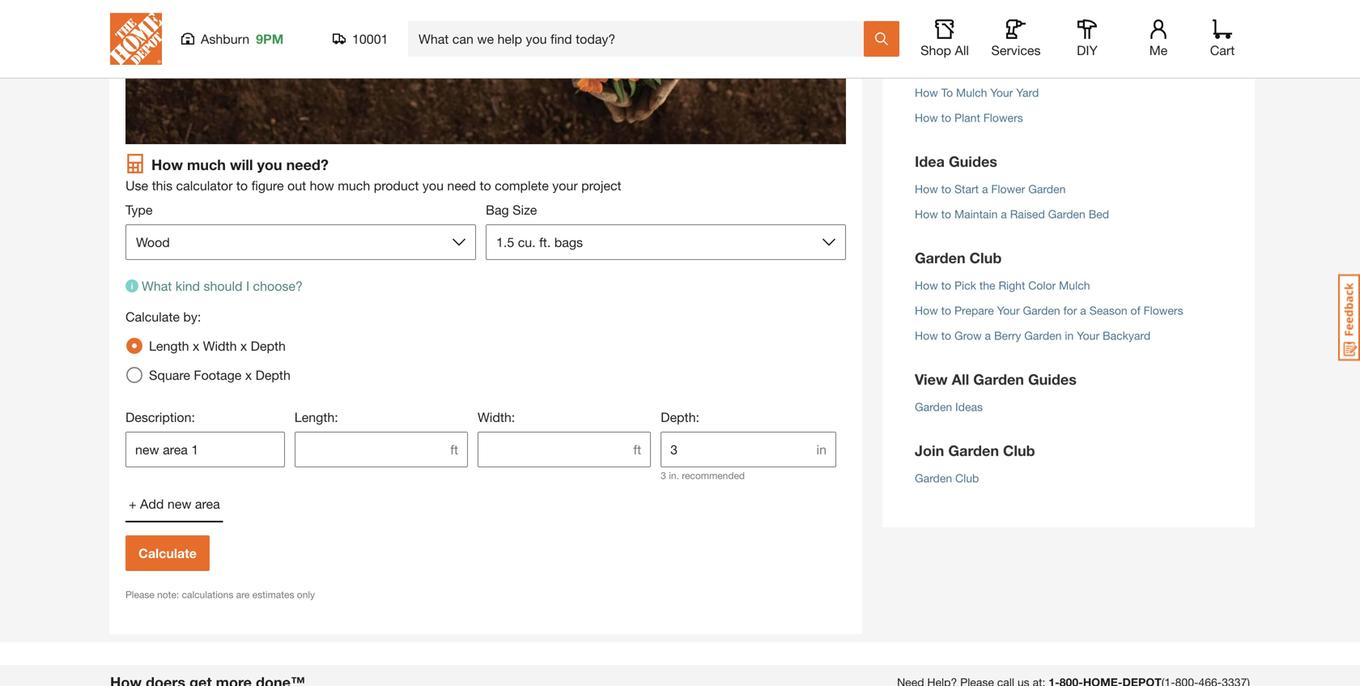 Task type: locate. For each thing, give the bounding box(es) containing it.
0 horizontal spatial much
[[187, 156, 226, 173]]

to inside "link"
[[942, 207, 952, 221]]

feedback link image
[[1339, 274, 1361, 361]]

depth right width
[[251, 338, 286, 354]]

how to pick the right color mulch
[[915, 279, 1091, 292]]

how to mulch your yard link
[[915, 84, 1223, 109]]

club down join garden club
[[956, 471, 980, 485]]

0 vertical spatial all
[[955, 43, 970, 58]]

all for view
[[952, 371, 970, 388]]

length
[[149, 338, 189, 354]]

0 vertical spatial yard
[[1065, 15, 1088, 28]]

0 horizontal spatial for
[[1022, 15, 1036, 28]]

to inside "link"
[[942, 279, 952, 292]]

club up the the
[[970, 249, 1002, 267]]

club up the 'garden club' link
[[1004, 442, 1036, 459]]

for right shears
[[1022, 15, 1036, 28]]

1.5 cu. ft. bags
[[497, 235, 583, 250]]

depth
[[251, 338, 286, 354], [256, 367, 291, 383]]

guides up how to mulch your yard
[[969, 56, 1018, 74]]

1 garden club from the top
[[915, 249, 1002, 267]]

flowers right plant
[[984, 111, 1024, 124]]

ft
[[451, 442, 459, 457], [634, 442, 642, 457]]

flower
[[992, 182, 1026, 196]]

flowers right of
[[1144, 304, 1184, 317]]

0 horizontal spatial ft
[[451, 442, 459, 457]]

how left pick
[[915, 279, 939, 292]]

calculate down what
[[126, 309, 180, 324]]

garden up ideas
[[974, 371, 1025, 388]]

ashburn 9pm
[[201, 31, 284, 47]]

a right start at the top right of page
[[983, 182, 989, 196]]

a for berry
[[986, 329, 992, 342]]

0 vertical spatial mulch
[[957, 86, 988, 99]]

to left start at the top right of page
[[942, 182, 952, 196]]

all inside shop all button
[[955, 43, 970, 58]]

how down idea
[[915, 182, 939, 196]]

you up figure
[[257, 156, 282, 173]]

to for how to pick the right color mulch
[[942, 279, 952, 292]]

to left maintain
[[942, 207, 952, 221]]

a inside how to start a flower garden link
[[983, 182, 989, 196]]

club inside the 'garden club' link
[[956, 471, 980, 485]]

0 vertical spatial garden club
[[915, 249, 1002, 267]]

1 horizontal spatial for
[[1064, 304, 1078, 317]]

garden
[[1029, 182, 1066, 196], [1049, 207, 1086, 221], [915, 249, 966, 267], [1024, 304, 1061, 317], [1025, 329, 1062, 342], [974, 371, 1025, 388], [915, 400, 953, 414], [949, 442, 1000, 459], [915, 471, 953, 485]]

shop all button
[[919, 19, 971, 58]]

1 horizontal spatial much
[[338, 178, 370, 193]]

your down "how to prepare your garden for a season of flowers" link
[[1078, 329, 1100, 342]]

1 vertical spatial for
[[1064, 304, 1078, 317]]

ft.
[[540, 235, 551, 250]]

project guides
[[915, 56, 1018, 74]]

1 horizontal spatial ft
[[634, 442, 642, 457]]

club
[[970, 249, 1002, 267], [1004, 442, 1036, 459], [956, 471, 980, 485]]

to left plant
[[942, 111, 952, 124]]

your
[[553, 178, 578, 193]]

start
[[955, 182, 979, 196]]

berry
[[995, 329, 1022, 342]]

all for shop
[[955, 43, 970, 58]]

for
[[1022, 15, 1036, 28], [1064, 304, 1078, 317]]

only
[[297, 589, 315, 600]]

join garden club
[[915, 442, 1036, 459]]

1 vertical spatial mulch
[[1060, 279, 1091, 292]]

how for how to mulch your yard
[[915, 86, 939, 99]]

how for how to grow a berry garden in your backyard
[[915, 329, 939, 342]]

yard up diy
[[1065, 15, 1088, 28]]

mulch up "how to prepare your garden for a season of flowers" link
[[1060, 279, 1091, 292]]

to left prepare
[[942, 304, 952, 317]]

0 vertical spatial club
[[970, 249, 1002, 267]]

garden down how to start a flower garden link
[[1049, 207, 1086, 221]]

0 horizontal spatial flowers
[[984, 111, 1024, 124]]

yard down services
[[1017, 86, 1040, 99]]

depth:
[[661, 410, 700, 425]]

prepare
[[955, 304, 995, 317]]

right
[[999, 279, 1026, 292]]

1 horizontal spatial yard
[[1065, 15, 1088, 28]]

estimates
[[252, 589, 294, 600]]

mulch
[[957, 86, 988, 99], [1060, 279, 1091, 292]]

to left pick
[[942, 279, 952, 292]]

how to grow a berry garden in your backyard
[[915, 329, 1151, 342]]

1 vertical spatial garden club
[[915, 471, 980, 485]]

idea guides
[[915, 153, 998, 170]]

a for raised
[[1002, 207, 1008, 221]]

calculate inside button
[[139, 546, 197, 561]]

how to start a flower garden
[[915, 182, 1066, 196]]

2 ft from the left
[[634, 442, 642, 457]]

0 vertical spatial in
[[1066, 329, 1074, 342]]

how up this
[[151, 156, 183, 173]]

1 vertical spatial in
[[817, 442, 827, 457]]

square
[[149, 367, 190, 383]]

x
[[193, 338, 199, 354], [241, 338, 247, 354], [245, 367, 252, 383]]

project
[[582, 178, 622, 193]]

how inside "link"
[[915, 279, 939, 292]]

1 horizontal spatial mulch
[[1060, 279, 1091, 292]]

pruning
[[942, 15, 981, 28]]

3
[[661, 470, 667, 481]]

depth right the footage
[[256, 367, 291, 383]]

garden club up pick
[[915, 249, 1002, 267]]

guides for project guides
[[969, 56, 1018, 74]]

raised
[[1011, 207, 1046, 221]]

choose?
[[253, 278, 303, 294]]

in.
[[669, 470, 680, 481]]

your left diy button
[[1039, 15, 1062, 28]]

view all garden guides
[[915, 371, 1077, 388]]

your up berry on the top right of page
[[998, 304, 1020, 317]]

to down will
[[236, 178, 248, 193]]

10001 button
[[333, 31, 389, 47]]

in
[[1066, 329, 1074, 342], [817, 442, 827, 457]]

x right the footage
[[245, 367, 252, 383]]

a for flower
[[983, 182, 989, 196]]

to
[[942, 111, 952, 124], [236, 178, 248, 193], [480, 178, 491, 193], [942, 182, 952, 196], [942, 207, 952, 221], [942, 279, 952, 292], [942, 304, 952, 317], [942, 329, 952, 342]]

0 vertical spatial guides
[[969, 56, 1018, 74]]

best
[[915, 15, 939, 28]]

1 vertical spatial all
[[952, 371, 970, 388]]

garden club
[[915, 249, 1002, 267], [915, 471, 980, 485]]

garden up raised
[[1029, 182, 1066, 196]]

use
[[126, 178, 148, 193]]

1 vertical spatial depth
[[256, 367, 291, 383]]

2 vertical spatial club
[[956, 471, 980, 485]]

guides up start at the top right of page
[[949, 153, 998, 170]]

1 vertical spatial club
[[1004, 442, 1036, 459]]

complete
[[495, 178, 549, 193]]

0 vertical spatial calculate
[[126, 309, 180, 324]]

all up ideas
[[952, 371, 970, 388]]

need
[[448, 178, 476, 193]]

garden club down "join"
[[915, 471, 980, 485]]

x left width
[[193, 338, 199, 354]]

guides
[[969, 56, 1018, 74], [949, 153, 998, 170], [1029, 371, 1077, 388]]

a inside how to grow a berry garden in your backyard link
[[986, 329, 992, 342]]

0 horizontal spatial you
[[257, 156, 282, 173]]

much right how
[[338, 178, 370, 193]]

1 vertical spatial guides
[[949, 153, 998, 170]]

the home depot logo image
[[110, 13, 162, 65]]

backyard
[[1103, 329, 1151, 342]]

a inside "how to prepare your garden for a season of flowers" link
[[1081, 304, 1087, 317]]

how to maintain a raised garden bed link
[[915, 206, 1223, 231]]

3 in. recommended
[[661, 470, 745, 481]]

guides up garden ideas link
[[1029, 371, 1077, 388]]

all right shop
[[955, 43, 970, 58]]

by:
[[183, 309, 201, 324]]

flowers
[[984, 111, 1024, 124], [1144, 304, 1184, 317]]

how left grow
[[915, 329, 939, 342]]

1 vertical spatial you
[[423, 178, 444, 193]]

a inside how to maintain a raised garden bed "link"
[[1002, 207, 1008, 221]]

garden club link
[[915, 470, 1223, 495]]

you left the need
[[423, 178, 444, 193]]

10001
[[352, 31, 388, 47]]

option group containing length x width x depth
[[120, 331, 304, 390]]

size
[[513, 202, 537, 218]]

much
[[187, 156, 226, 173], [338, 178, 370, 193]]

how inside "link"
[[915, 207, 939, 221]]

1 vertical spatial calculate
[[139, 546, 197, 561]]

bed
[[1089, 207, 1110, 221]]

how left maintain
[[915, 207, 939, 221]]

a left berry on the top right of page
[[986, 329, 992, 342]]

garden down how to prepare your garden for a season of flowers
[[1025, 329, 1062, 342]]

description:
[[126, 410, 195, 425]]

to left grow
[[942, 329, 952, 342]]

to for how to prepare your garden for a season of flowers
[[942, 304, 952, 317]]

0 vertical spatial flowers
[[984, 111, 1024, 124]]

a
[[983, 182, 989, 196], [1002, 207, 1008, 221], [1081, 304, 1087, 317], [986, 329, 992, 342]]

how left plant
[[915, 111, 939, 124]]

how left to
[[915, 86, 939, 99]]

need?
[[286, 156, 329, 173]]

how
[[915, 86, 939, 99], [915, 111, 939, 124], [151, 156, 183, 173], [915, 182, 939, 196], [915, 207, 939, 221], [915, 279, 939, 292], [915, 304, 939, 317], [915, 329, 939, 342]]

a left raised
[[1002, 207, 1008, 221]]

best pruning shears for your yard link
[[915, 13, 1223, 38]]

1 ft from the left
[[451, 442, 459, 457]]

length x width x depth
[[149, 338, 286, 354]]

a left season
[[1081, 304, 1087, 317]]

option group
[[120, 331, 304, 390]]

your
[[1039, 15, 1062, 28], [991, 86, 1014, 99], [998, 304, 1020, 317], [1078, 329, 1100, 342]]

for down how to pick the right color mulch "link"
[[1064, 304, 1078, 317]]

1 horizontal spatial flowers
[[1144, 304, 1184, 317]]

mulch right to
[[957, 86, 988, 99]]

much up calculator
[[187, 156, 226, 173]]

add
[[140, 496, 164, 512]]

1 vertical spatial yard
[[1017, 86, 1040, 99]]

calculate up note:
[[139, 546, 197, 561]]

What can we help you find today? search field
[[419, 22, 864, 56]]

note:
[[157, 589, 179, 600]]

the
[[980, 279, 996, 292]]

2 garden club from the top
[[915, 471, 980, 485]]

None button
[[486, 224, 847, 260]]

diy button
[[1062, 19, 1114, 58]]

width:
[[478, 410, 515, 425]]

0 vertical spatial much
[[187, 156, 226, 173]]

mulch inside "link"
[[1060, 279, 1091, 292]]

how left prepare
[[915, 304, 939, 317]]



Task type: vqa. For each thing, say whether or not it's contained in the screenshot.
The Cart associated with Add to Cart button related to Available Shipping image
no



Task type: describe. For each thing, give the bounding box(es) containing it.
calculations
[[182, 589, 234, 600]]

i
[[246, 278, 250, 294]]

width
[[203, 338, 237, 354]]

should
[[204, 278, 243, 294]]

type
[[126, 202, 153, 218]]

to for how to grow a berry garden in your backyard
[[942, 329, 952, 342]]

services button
[[991, 19, 1043, 58]]

to for how to plant flowers
[[942, 111, 952, 124]]

garden up pick
[[915, 249, 966, 267]]

how
[[310, 178, 334, 193]]

season
[[1090, 304, 1128, 317]]

to for how to start a flower garden
[[942, 182, 952, 196]]

guides for idea guides
[[949, 153, 998, 170]]

ft for length:
[[451, 442, 459, 457]]

cu.
[[518, 235, 536, 250]]

1 horizontal spatial in
[[1066, 329, 1074, 342]]

please note: calculations are estimates only
[[126, 589, 315, 600]]

cart link
[[1205, 19, 1241, 58]]

this
[[152, 178, 173, 193]]

product
[[374, 178, 419, 193]]

none button containing 1.5
[[486, 224, 847, 260]]

use this calculator to figure out how much product you need to complete your project
[[126, 178, 622, 193]]

garden ideas link
[[915, 399, 1223, 424]]

garden down color
[[1024, 304, 1061, 317]]

are
[[236, 589, 250, 600]]

how to plant flowers
[[915, 111, 1024, 124]]

+ add new area
[[129, 496, 220, 512]]

garden inside "link"
[[1049, 207, 1086, 221]]

2 vertical spatial guides
[[1029, 371, 1077, 388]]

garden club inside the 'garden club' link
[[915, 471, 980, 485]]

view
[[915, 371, 948, 388]]

how for how to prepare your garden for a season of flowers
[[915, 304, 939, 317]]

area
[[195, 496, 220, 512]]

new
[[168, 496, 192, 512]]

garden down ideas
[[949, 442, 1000, 459]]

grow
[[955, 329, 982, 342]]

me
[[1150, 43, 1168, 58]]

figure
[[252, 178, 284, 193]]

0 vertical spatial for
[[1022, 15, 1036, 28]]

0 vertical spatial you
[[257, 156, 282, 173]]

how to maintain a raised garden bed
[[915, 207, 1110, 221]]

0 horizontal spatial yard
[[1017, 86, 1040, 99]]

your up how to plant flowers
[[991, 86, 1014, 99]]

0 horizontal spatial mulch
[[957, 86, 988, 99]]

to
[[942, 86, 954, 99]]

ashburn
[[201, 31, 250, 47]]

what kind should i choose?
[[142, 278, 303, 294]]

1 vertical spatial much
[[338, 178, 370, 193]]

x right width
[[241, 338, 247, 354]]

pick
[[955, 279, 977, 292]]

bag
[[486, 202, 509, 218]]

out
[[288, 178, 306, 193]]

to for how to maintain a raised garden bed
[[942, 207, 952, 221]]

calculate by:
[[126, 309, 201, 324]]

bag size
[[486, 202, 537, 218]]

Wood button
[[126, 224, 476, 260]]

0 vertical spatial depth
[[251, 338, 286, 354]]

shop
[[921, 43, 952, 58]]

shop all
[[921, 43, 970, 58]]

what kind should i choose? button
[[142, 276, 303, 296]]

9pm
[[256, 31, 284, 47]]

garden ideas
[[915, 400, 983, 414]]

how for how to start a flower garden
[[915, 182, 939, 196]]

how for how to maintain a raised garden bed
[[915, 207, 939, 221]]

wood
[[136, 235, 170, 250]]

project
[[915, 56, 965, 74]]

will
[[230, 156, 253, 173]]

how for how to plant flowers
[[915, 111, 939, 124]]

services
[[992, 43, 1041, 58]]

join
[[915, 442, 945, 459]]

calculate for calculate
[[139, 546, 197, 561]]

1.5
[[497, 235, 515, 250]]

how to mulch your yard
[[915, 86, 1040, 99]]

calculator banner image
[[126, 0, 847, 144]]

bags
[[555, 235, 583, 250]]

maintain
[[955, 207, 998, 221]]

ideas
[[956, 400, 983, 414]]

length:
[[295, 410, 338, 425]]

shears
[[984, 15, 1019, 28]]

ft for width:
[[634, 442, 642, 457]]

how for how much will you need?
[[151, 156, 183, 173]]

diy
[[1078, 43, 1098, 58]]

0 horizontal spatial in
[[817, 442, 827, 457]]

cart
[[1211, 43, 1236, 58]]

how for how to pick the right color mulch
[[915, 279, 939, 292]]

what
[[142, 278, 172, 294]]

how to grow a berry garden in your backyard link
[[915, 327, 1223, 352]]

kind
[[176, 278, 200, 294]]

+
[[129, 496, 137, 512]]

garden down view
[[915, 400, 953, 414]]

1 vertical spatial flowers
[[1144, 304, 1184, 317]]

1 horizontal spatial you
[[423, 178, 444, 193]]

plant
[[955, 111, 981, 124]]

footage
[[194, 367, 242, 383]]

how to start a flower garden link
[[915, 181, 1223, 206]]

square footage x depth
[[149, 367, 291, 383]]

to right the need
[[480, 178, 491, 193]]

calculate for calculate by:
[[126, 309, 180, 324]]

me button
[[1133, 19, 1185, 58]]

how much will you need?
[[151, 156, 329, 173]]

idea
[[915, 153, 945, 170]]

recommended
[[682, 470, 745, 481]]

how to plant flowers link
[[915, 109, 1223, 134]]

please
[[126, 589, 155, 600]]

calculator
[[176, 178, 233, 193]]

calculate button
[[126, 535, 210, 571]]

garden down "join"
[[915, 471, 953, 485]]



